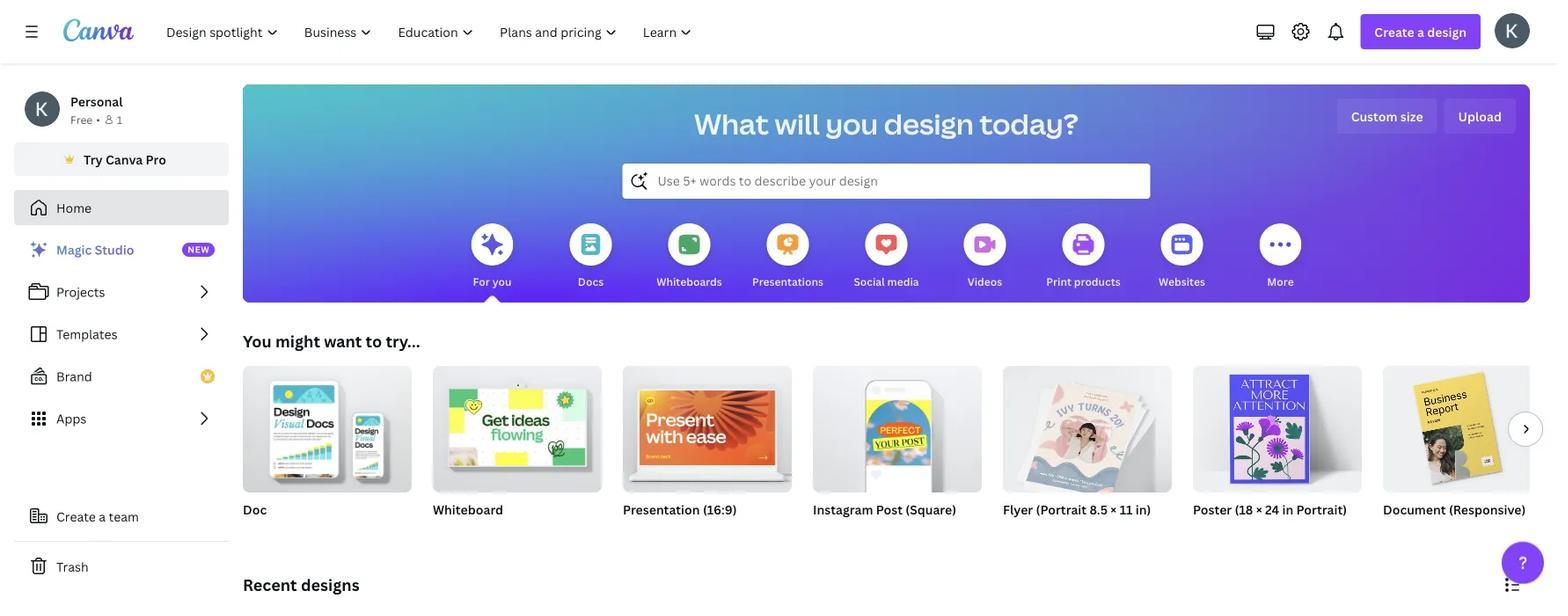 Task type: locate. For each thing, give the bounding box(es) containing it.
group
[[243, 359, 412, 493], [433, 359, 602, 493], [623, 359, 792, 493], [813, 359, 982, 493], [1003, 359, 1172, 498], [1193, 359, 1362, 493], [1383, 359, 1552, 493]]

poster (18 × 24 in portrait) group
[[1193, 359, 1362, 540]]

create inside create a team button
[[56, 508, 96, 525]]

more button
[[1260, 211, 1302, 303]]

create a design button
[[1361, 14, 1481, 49]]

1 horizontal spatial you
[[826, 105, 878, 143]]

design up search search box
[[884, 105, 974, 143]]

templates
[[56, 326, 118, 343]]

6 group from the left
[[1193, 359, 1362, 493]]

create for create a team
[[56, 508, 96, 525]]

7 group from the left
[[1383, 359, 1552, 493]]

group for whiteboard
[[433, 359, 602, 493]]

new
[[188, 244, 210, 256]]

1 vertical spatial design
[[884, 105, 974, 143]]

0 vertical spatial a
[[1418, 23, 1425, 40]]

create up the custom size
[[1375, 23, 1415, 40]]

document
[[1383, 501, 1446, 518]]

you right will
[[826, 105, 878, 143]]

doc group
[[243, 359, 412, 540]]

0 horizontal spatial you
[[493, 274, 512, 289]]

videos
[[968, 274, 1003, 289]]

group for presentation (16:9)
[[623, 359, 792, 493]]

0 vertical spatial design
[[1428, 23, 1467, 40]]

whiteboards
[[657, 274, 722, 289]]

custom
[[1351, 108, 1398, 125]]

24
[[1265, 501, 1280, 518]]

canva
[[106, 151, 143, 168]]

5 group from the left
[[1003, 359, 1172, 498]]

custom size
[[1351, 108, 1423, 125]]

websites button
[[1159, 211, 1206, 303]]

flyer (portrait 8.5 × 11 in) group
[[1003, 359, 1172, 540]]

poster
[[1193, 501, 1232, 518]]

a left team
[[99, 508, 106, 525]]

create left team
[[56, 508, 96, 525]]

presentation (16:9)
[[623, 501, 737, 518]]

3 group from the left
[[623, 359, 792, 493]]

you
[[826, 105, 878, 143], [493, 274, 512, 289]]

create inside create a design dropdown button
[[1375, 23, 1415, 40]]

group for poster (18 × 24 in portrait)
[[1193, 359, 1362, 493]]

doc
[[243, 501, 267, 518]]

a for design
[[1418, 23, 1425, 40]]

a inside dropdown button
[[1418, 23, 1425, 40]]

what will you design today?
[[694, 105, 1079, 143]]

upload
[[1459, 108, 1502, 125]]

list
[[14, 232, 229, 436]]

you might want to try...
[[243, 330, 420, 352]]

1 vertical spatial create
[[56, 508, 96, 525]]

0 horizontal spatial create
[[56, 508, 96, 525]]

presentations
[[752, 274, 824, 289]]

1 × from the left
[[1111, 501, 1117, 518]]

docs
[[578, 274, 604, 289]]

videos button
[[964, 211, 1006, 303]]

list containing magic studio
[[14, 232, 229, 436]]

1 vertical spatial a
[[99, 508, 106, 525]]

1 horizontal spatial design
[[1428, 23, 1467, 40]]

try canva pro
[[84, 151, 166, 168]]

a up size
[[1418, 23, 1425, 40]]

home
[[56, 199, 92, 216]]

a
[[1418, 23, 1425, 40], [99, 508, 106, 525]]

social media button
[[854, 211, 919, 303]]

0 vertical spatial you
[[826, 105, 878, 143]]

projects
[[56, 284, 105, 301]]

trash
[[56, 558, 89, 575]]

0 horizontal spatial ×
[[1111, 501, 1117, 518]]

size
[[1401, 108, 1423, 125]]

0 horizontal spatial a
[[99, 508, 106, 525]]

None search field
[[623, 164, 1151, 199]]

4 group from the left
[[813, 359, 982, 493]]

1 horizontal spatial a
[[1418, 23, 1425, 40]]

× left 24
[[1256, 501, 1263, 518]]

1 vertical spatial you
[[493, 274, 512, 289]]

1 horizontal spatial create
[[1375, 23, 1415, 40]]

1 horizontal spatial ×
[[1256, 501, 1263, 518]]

free
[[70, 112, 93, 127]]

upload button
[[1445, 99, 1516, 134]]

home link
[[14, 190, 229, 225]]

× left the 11
[[1111, 501, 1117, 518]]

magic studio
[[56, 242, 134, 258]]

for
[[473, 274, 490, 289]]

designs
[[301, 574, 360, 596]]

apps link
[[14, 401, 229, 436]]

brand
[[56, 368, 92, 385]]

design
[[1428, 23, 1467, 40], [884, 105, 974, 143]]

you right for
[[493, 274, 512, 289]]

try
[[84, 151, 103, 168]]

pro
[[146, 151, 166, 168]]

portrait)
[[1297, 501, 1347, 518]]

in)
[[1136, 501, 1151, 518]]

a inside button
[[99, 508, 106, 525]]

×
[[1111, 501, 1117, 518], [1256, 501, 1263, 518]]

top level navigation element
[[155, 14, 707, 49]]

design left kendall parks icon
[[1428, 23, 1467, 40]]

2 group from the left
[[433, 359, 602, 493]]

whiteboards button
[[657, 211, 722, 303]]

group for document (responsive)
[[1383, 359, 1552, 493]]

(18
[[1235, 501, 1253, 518]]

0 vertical spatial create
[[1375, 23, 1415, 40]]

create
[[1375, 23, 1415, 40], [56, 508, 96, 525]]



Task type: vqa. For each thing, say whether or not it's contained in the screenshot.
top Folder
no



Task type: describe. For each thing, give the bounding box(es) containing it.
try canva pro button
[[14, 143, 229, 176]]

document (responsive) group
[[1383, 359, 1552, 540]]

today?
[[980, 105, 1079, 143]]

might
[[275, 330, 320, 352]]

media
[[888, 274, 919, 289]]

social media
[[854, 274, 919, 289]]

for you button
[[471, 211, 513, 303]]

you
[[243, 330, 272, 352]]

create for create a design
[[1375, 23, 1415, 40]]

(responsive)
[[1449, 501, 1526, 518]]

apps
[[56, 411, 87, 427]]

custom size button
[[1337, 99, 1438, 134]]

flyer (portrait 8.5 × 11 in)
[[1003, 501, 1151, 518]]

recent
[[243, 574, 297, 596]]

social
[[854, 274, 885, 289]]

magic
[[56, 242, 92, 258]]

(portrait
[[1036, 501, 1087, 518]]

personal
[[70, 93, 123, 110]]

try...
[[386, 330, 420, 352]]

websites
[[1159, 274, 1206, 289]]

products
[[1074, 274, 1121, 289]]

(square)
[[906, 501, 957, 518]]

group for instagram post (square)
[[813, 359, 982, 493]]

poster (18 × 24 in portrait)
[[1193, 501, 1347, 518]]

•
[[96, 112, 100, 127]]

document (responsive)
[[1383, 501, 1526, 518]]

for you
[[473, 274, 512, 289]]

flyer
[[1003, 501, 1033, 518]]

design inside dropdown button
[[1428, 23, 1467, 40]]

trash link
[[14, 549, 229, 584]]

free •
[[70, 112, 100, 127]]

projects link
[[14, 275, 229, 310]]

a for team
[[99, 508, 106, 525]]

(16:9)
[[703, 501, 737, 518]]

whiteboard group
[[433, 359, 602, 540]]

brand link
[[14, 359, 229, 394]]

print
[[1047, 274, 1072, 289]]

team
[[109, 508, 139, 525]]

create a team
[[56, 508, 139, 525]]

1 group from the left
[[243, 359, 412, 493]]

presentation
[[623, 501, 700, 518]]

11
[[1120, 501, 1133, 518]]

docs button
[[570, 211, 612, 303]]

in
[[1283, 501, 1294, 518]]

print products button
[[1047, 211, 1121, 303]]

Search search field
[[658, 165, 1115, 198]]

create a design
[[1375, 23, 1467, 40]]

kendall parks image
[[1495, 13, 1530, 48]]

what
[[694, 105, 769, 143]]

post
[[876, 501, 903, 518]]

instagram
[[813, 501, 873, 518]]

2 × from the left
[[1256, 501, 1263, 518]]

instagram post (square) group
[[813, 359, 982, 540]]

group for flyer (portrait 8.5 × 11 in)
[[1003, 359, 1172, 498]]

will
[[775, 105, 820, 143]]

presentation (16:9) group
[[623, 359, 792, 540]]

studio
[[95, 242, 134, 258]]

presentations button
[[752, 211, 824, 303]]

want
[[324, 330, 362, 352]]

recent designs
[[243, 574, 360, 596]]

whiteboard
[[433, 501, 503, 518]]

more
[[1268, 274, 1294, 289]]

instagram post (square)
[[813, 501, 957, 518]]

0 horizontal spatial design
[[884, 105, 974, 143]]

8.5
[[1090, 501, 1108, 518]]

create a team button
[[14, 499, 229, 534]]

print products
[[1047, 274, 1121, 289]]

templates link
[[14, 317, 229, 352]]

you inside button
[[493, 274, 512, 289]]

to
[[366, 330, 382, 352]]

1
[[117, 112, 123, 127]]



